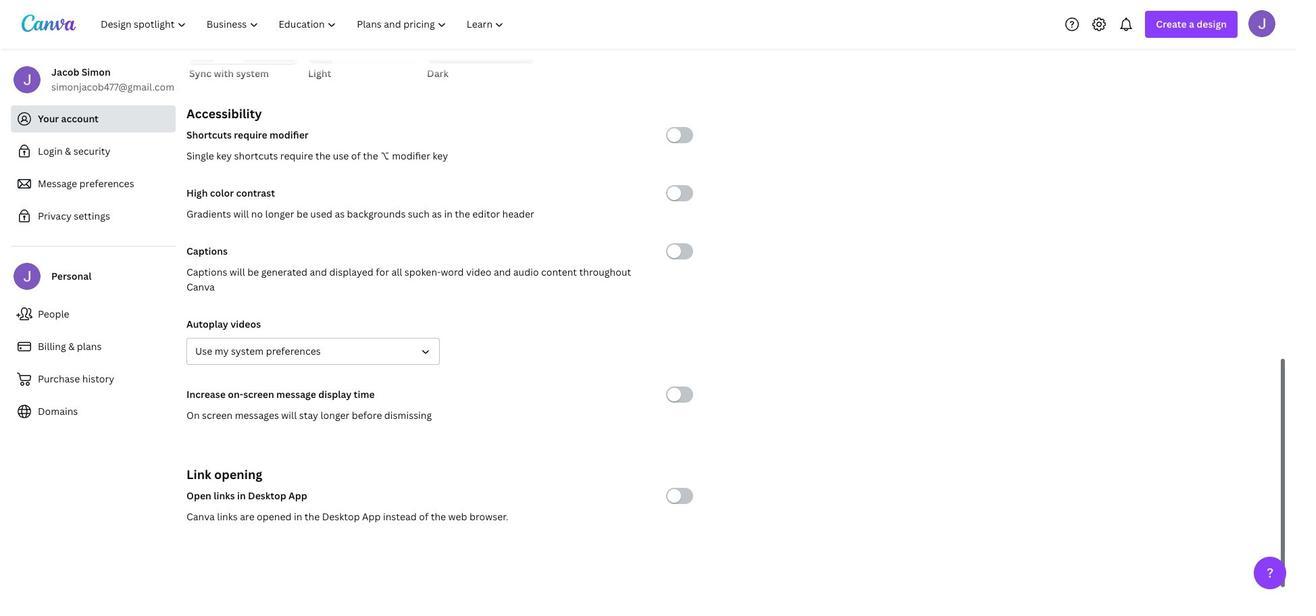 Task type: describe. For each thing, give the bounding box(es) containing it.
jacob simon image
[[1249, 10, 1276, 37]]



Task type: locate. For each thing, give the bounding box(es) containing it.
None button
[[189, 3, 297, 81], [308, 3, 416, 81], [427, 3, 535, 81], [186, 338, 440, 365], [189, 3, 297, 81], [308, 3, 416, 81], [427, 3, 535, 81], [186, 338, 440, 365]]

top level navigation element
[[92, 11, 516, 38]]



Task type: vqa. For each thing, say whether or not it's contained in the screenshot.
(0)
no



